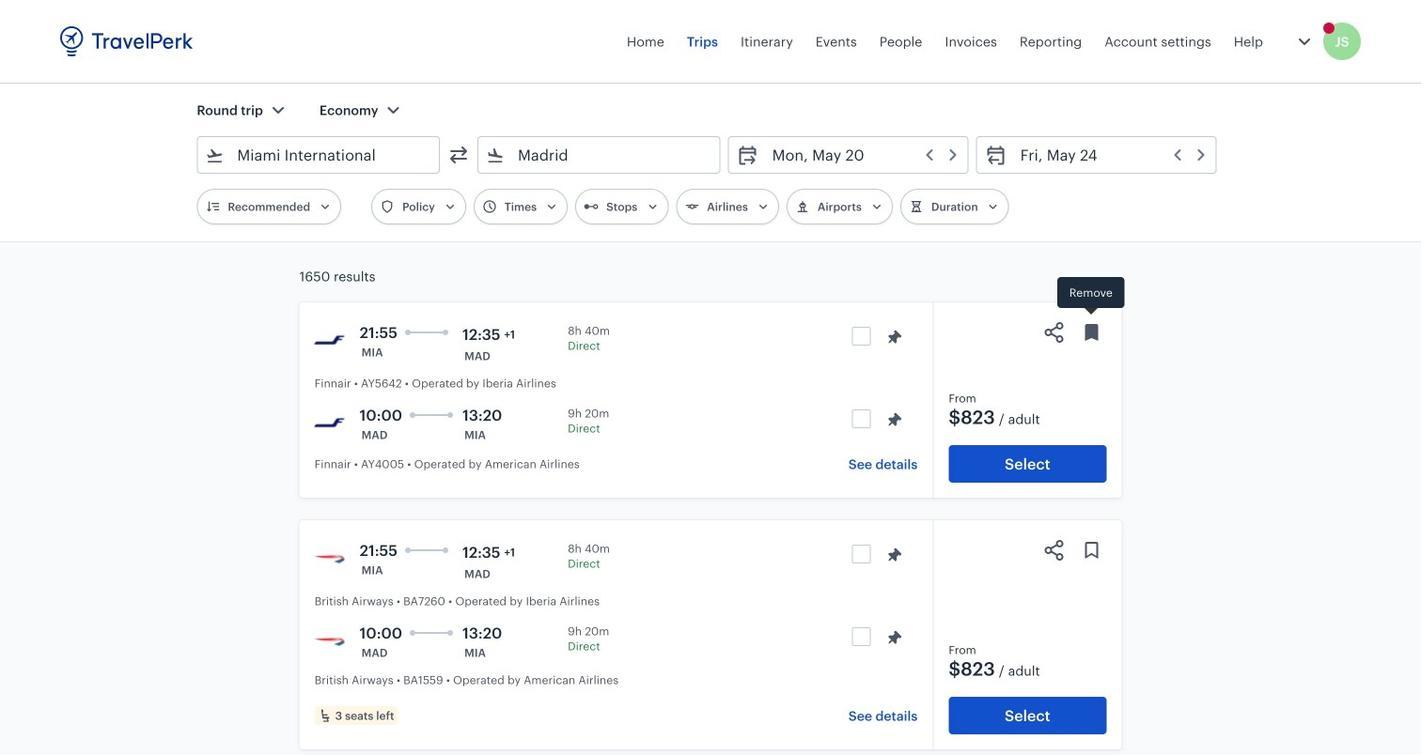Task type: vqa. For each thing, say whether or not it's contained in the screenshot.
Add first traveler search field
no



Task type: describe. For each thing, give the bounding box(es) containing it.
To search field
[[505, 140, 695, 170]]

From search field
[[224, 140, 414, 170]]

1 finnair image from the top
[[315, 325, 345, 355]]

Depart field
[[759, 140, 960, 170]]

british airways image
[[315, 543, 345, 573]]



Task type: locate. For each thing, give the bounding box(es) containing it.
0 vertical spatial finnair image
[[315, 325, 345, 355]]

finnair image
[[315, 325, 345, 355], [315, 408, 345, 438]]

british airways image
[[315, 626, 345, 656]]

tooltip
[[1057, 277, 1125, 317]]

Return field
[[1007, 140, 1208, 170]]

1 vertical spatial finnair image
[[315, 408, 345, 438]]

2 finnair image from the top
[[315, 408, 345, 438]]



